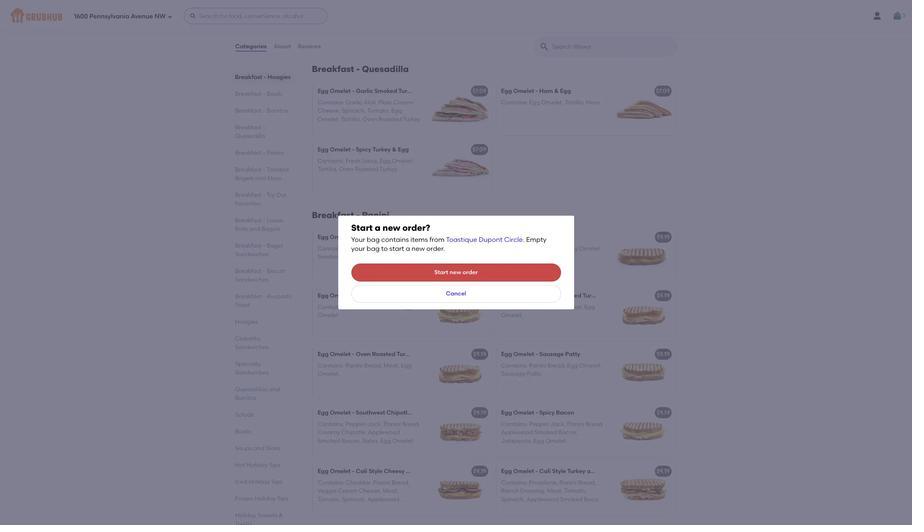 Task type: vqa. For each thing, say whether or not it's contained in the screenshot.


Task type: locate. For each thing, give the bounding box(es) containing it.
breakfast up breakfast - bowls
[[235, 74, 262, 81]]

quesadilla inside tab
[[235, 133, 265, 140]]

fresh down the egg omelet - spicy turkey & egg
[[346, 158, 361, 165]]

2 vertical spatial new
[[450, 269, 462, 276]]

1 horizontal spatial breakfast - quesadilla
[[312, 64, 409, 74]]

turkey inside contains: garlic aioli, plain cream cheese, spinach, tomato, egg omelet, tortilla, oven roasted turkey
[[403, 116, 421, 123]]

contains: inside contains: cheddar, fresh salsa, egg omelet, tortilla burrito
[[318, 12, 344, 19]]

hoagies up breakfast - bowls tab
[[267, 74, 291, 81]]

contains: pepper jack, panini bread, applewood smoked bacon, jalapenos, egg omelet
[[501, 421, 604, 445]]

0 horizontal spatial hoagies
[[235, 319, 258, 326]]

holiday sweets & treats
[[235, 513, 283, 526]]

1 horizontal spatial new
[[412, 245, 425, 253]]

egg omelet - spicy turkey & egg
[[318, 146, 409, 153]]

egg omelet - ham image
[[430, 287, 492, 341]]

and inside breakfast - toasted bagels and more
[[255, 175, 266, 182]]

1 horizontal spatial sausage
[[540, 351, 564, 358]]

1 vertical spatial start
[[435, 269, 449, 276]]

frozen
[[235, 496, 253, 503]]

patty inside contains: panini bread, egg omelet, sausage patty
[[527, 371, 542, 378]]

breakfast down rolls at the top left
[[235, 243, 262, 250]]

1 cheddar, from the top
[[346, 12, 372, 19]]

svg image
[[893, 11, 903, 21]]

.
[[523, 236, 525, 244]]

1 sandwiches from the top
[[235, 251, 269, 258]]

cheddar, down egg omelet - cali style cheesy turkey and bacon
[[346, 480, 372, 487]]

breakfast - try our favorites tab
[[235, 191, 292, 208]]

1 vertical spatial sips
[[271, 479, 283, 486]]

bag inside empty your bag to start a new order.
[[367, 245, 380, 253]]

sips down hot holiday sips tab
[[271, 479, 283, 486]]

egg inside contains: cheddar, panini bread, veggie cream cheese, meat, tomato, spinach, applewood smoked bacon, egg omelet
[[363, 505, 373, 512]]

1 horizontal spatial egg omelet - egg image
[[614, 229, 675, 282]]

panini down chipotle
[[384, 421, 401, 428]]

contains: inside contains: panini bread, applewood smoked bacon, egg omelet
[[318, 246, 344, 253]]

0 vertical spatial burritos
[[267, 107, 288, 114]]

breakfast up breakfast - toasted bagels and more
[[235, 150, 262, 157]]

cheddar,
[[346, 12, 372, 19], [346, 480, 372, 487]]

1 pepper from the left
[[346, 421, 366, 428]]

sips
[[269, 462, 280, 469], [271, 479, 283, 486], [277, 496, 289, 503]]

0 vertical spatial roasted
[[379, 116, 402, 123]]

sandwiches
[[235, 251, 269, 258], [235, 277, 269, 284], [235, 344, 269, 351], [235, 370, 269, 377]]

tomato, inside contains: provolone, panini bread, ranch dressing, meat, tomato, spinach, applewood smoked bacon, egg omelet
[[565, 488, 587, 495]]

aioli,
[[364, 99, 377, 106]]

applewood down contains
[[384, 246, 416, 253]]

applewood down egg omelet - southwest chipotle bacon
[[368, 430, 400, 437]]

contains: panini bread, egg omelet, sausage patty
[[501, 363, 602, 378]]

contains: left aioli,
[[318, 99, 344, 106]]

0 horizontal spatial fresh
[[346, 158, 361, 165]]

0 vertical spatial bagels
[[235, 175, 254, 182]]

sips down sides
[[269, 462, 280, 469]]

2 vertical spatial tomato,
[[318, 497, 341, 504]]

ranch
[[619, 468, 637, 475], [501, 488, 519, 495]]

breakfast - quesadilla down breakfast - burritos
[[235, 124, 265, 140]]

1 horizontal spatial svg image
[[190, 13, 196, 19]]

0 vertical spatial bowls
[[267, 91, 283, 98]]

jalapenos,
[[501, 438, 532, 445]]

panini inside contains: panini bread, egg omelet, sausage patty
[[529, 363, 547, 370]]

quesadilla up breakfast - panini tab
[[235, 133, 265, 140]]

1 horizontal spatial fresh
[[373, 12, 388, 19]]

biscuit
[[267, 268, 285, 275]]

applewood down egg omelet - cali style cheesy turkey and bacon
[[368, 497, 400, 504]]

soups and sides tab
[[235, 445, 292, 453]]

specialty sandwiches
[[235, 361, 269, 377]]

contains: for egg omelet - sausage patty
[[501, 363, 528, 370]]

sips for iced holiday sips
[[271, 479, 283, 486]]

egg
[[407, 12, 418, 19], [318, 88, 329, 95], [424, 88, 435, 95], [501, 88, 512, 95], [560, 88, 571, 95], [529, 99, 540, 106], [392, 108, 402, 115], [318, 146, 329, 153], [398, 146, 409, 153], [380, 158, 391, 165], [318, 234, 329, 241], [501, 234, 512, 241], [540, 234, 551, 241], [568, 246, 578, 253], [363, 254, 373, 261], [318, 293, 329, 300], [501, 293, 512, 300], [401, 304, 412, 311], [585, 304, 596, 311], [318, 351, 329, 358], [501, 351, 512, 358], [401, 363, 412, 370], [568, 363, 578, 370], [318, 410, 329, 417], [501, 410, 512, 417], [381, 438, 391, 445], [534, 438, 545, 445], [318, 468, 329, 475], [501, 468, 512, 475], [363, 505, 373, 512], [501, 505, 512, 512]]

1 horizontal spatial ranch
[[619, 468, 637, 475]]

- inside the breakfast - biscuit sandwiches
[[263, 268, 265, 275]]

patty down the egg omelet - sausage patty
[[527, 371, 542, 378]]

applewood up contains: panini bread, applewood smoked bacon, egg omelet
[[356, 234, 389, 241]]

breakfast down breakfast - bowls
[[235, 107, 262, 114]]

panini down egg omelet - cali style turkey and bacon ranch
[[560, 480, 577, 487]]

meat, inside contains: cheddar, panini bread, veggie cream cheese, meat, tomato, spinach, applewood smoked bacon, egg omelet
[[383, 488, 399, 495]]

breakfast down "breakfast - bagel sandwiches"
[[235, 268, 262, 275]]

1 horizontal spatial ham
[[540, 88, 553, 95]]

breakfast - avocado toast tab
[[235, 293, 292, 310]]

fresh up burrito
[[373, 12, 388, 19]]

bacon, inside contains: pepper jack, panini bread, applewood smoked bacon, jalapenos, egg omelet
[[559, 430, 578, 437]]

0 horizontal spatial ham
[[356, 293, 370, 300]]

burrito
[[361, 20, 380, 27]]

breakfast up breakfast - burritos
[[235, 91, 262, 98]]

bacon
[[414, 234, 432, 241], [412, 410, 431, 417], [557, 410, 575, 417], [438, 468, 456, 475], [600, 468, 618, 475]]

rolls
[[235, 226, 248, 233]]

1 horizontal spatial burritos
[[267, 107, 288, 114]]

omelet
[[330, 88, 351, 95], [514, 88, 535, 95], [330, 146, 351, 153], [330, 234, 351, 241], [514, 234, 535, 241], [580, 246, 601, 253], [375, 254, 396, 261], [330, 293, 351, 300], [514, 293, 535, 300], [318, 312, 339, 319], [501, 312, 522, 319], [330, 351, 351, 358], [514, 351, 535, 358], [318, 371, 339, 378], [330, 410, 351, 417], [514, 410, 535, 417], [393, 438, 413, 445], [546, 438, 567, 445], [330, 468, 351, 475], [514, 468, 535, 475], [375, 505, 396, 512], [514, 505, 534, 512]]

0 horizontal spatial tortilla,
[[318, 166, 338, 173]]

breakfast down reviews button
[[312, 64, 354, 74]]

$7.09 for contains: garlic aioli, plain cream cheese, spinach, tomato, egg omelet, tortilla, oven roasted turkey
[[473, 88, 487, 95]]

style for cheddar,
[[369, 468, 383, 475]]

1 vertical spatial ranch
[[501, 488, 519, 495]]

spicy up contains: fresh salsa, egg omelet, tortilla, oven roasted turkey at left
[[356, 146, 372, 153]]

contains: panini bread, meat, egg omelet down honey
[[501, 304, 596, 319]]

0 vertical spatial a
[[375, 223, 381, 233]]

jack, inside 'contains: pepper jack, panini bread, creamy chipotle, applewood smoked bacon, salsa, egg omelet'
[[367, 421, 383, 428]]

contains: cheddar, panini bread, veggie cream cheese, meat, tomato, spinach, applewood smoked bacon, egg omelet
[[318, 480, 410, 512]]

1 horizontal spatial tortilla,
[[341, 116, 361, 123]]

1 horizontal spatial patty
[[566, 351, 581, 358]]

creamy
[[318, 430, 340, 437]]

2 jack, from the left
[[551, 421, 566, 428]]

holiday up treats
[[235, 513, 256, 520]]

2 style from the left
[[553, 468, 566, 475]]

sips up sweets
[[277, 496, 289, 503]]

0 vertical spatial egg omelet - egg image
[[430, 0, 492, 48]]

jack,
[[367, 421, 383, 428], [551, 421, 566, 428]]

bread, inside contains: pepper jack, panini bread, applewood smoked bacon, jalapenos, egg omelet
[[586, 421, 604, 428]]

bagels
[[235, 175, 254, 182], [262, 226, 280, 233]]

0 vertical spatial breakfast - panini
[[235, 150, 284, 157]]

empty your bag to start a new order.
[[351, 236, 547, 253]]

burritos down breakfast - bowls tab
[[267, 107, 288, 114]]

1 horizontal spatial tomato,
[[367, 108, 390, 115]]

smoked inside 'contains: pepper jack, panini bread, creamy chipotle, applewood smoked bacon, salsa, egg omelet'
[[318, 438, 340, 445]]

burritos inside breakfast - burritos "tab"
[[267, 107, 288, 114]]

0 horizontal spatial egg omelet - egg image
[[430, 0, 492, 48]]

1 bag from the top
[[367, 236, 380, 244]]

bowls up soups
[[235, 429, 251, 436]]

0 horizontal spatial jack,
[[367, 421, 383, 428]]

1 vertical spatial spicy
[[540, 410, 555, 417]]

roasted inside contains: garlic aioli, plain cream cheese, spinach, tomato, egg omelet, tortilla, oven roasted turkey
[[379, 116, 402, 123]]

1 horizontal spatial style
[[553, 468, 566, 475]]

1 cali from the left
[[356, 468, 368, 475]]

contains: up tortilla
[[318, 12, 344, 19]]

contains: down egg omelet - ham & egg on the right
[[501, 99, 528, 106]]

2 vertical spatial ham
[[356, 293, 370, 300]]

1 horizontal spatial start
[[435, 269, 449, 276]]

your
[[351, 245, 365, 253]]

breakfast - quesadilla
[[312, 64, 409, 74], [235, 124, 265, 140]]

contains: down egg omelet - ham
[[318, 304, 344, 311]]

roasted inside contains: fresh salsa, egg omelet, tortilla, oven roasted turkey
[[355, 166, 378, 173]]

omelet inside contains: cheddar, panini bread, veggie cream cheese, meat, tomato, spinach, applewood smoked bacon, egg omelet
[[375, 505, 396, 512]]

sandwiches up the breakfast - biscuit sandwiches
[[235, 251, 269, 258]]

applewood up jalapenos,
[[501, 430, 533, 437]]

contains: up 'veggie'
[[318, 480, 344, 487]]

0 horizontal spatial spicy
[[356, 146, 372, 153]]

1 vertical spatial bagels
[[262, 226, 280, 233]]

egg omelet - cali style cheesy turkey and bacon
[[318, 468, 456, 475]]

0 vertical spatial fresh
[[373, 12, 388, 19]]

sausage up contains: panini bread, egg omelet, sausage patty at the bottom
[[540, 351, 564, 358]]

contains: inside 'contains: pepper jack, panini bread, creamy chipotle, applewood smoked bacon, salsa, egg omelet'
[[318, 421, 344, 428]]

tortilla, inside contains: garlic aioli, plain cream cheese, spinach, tomato, egg omelet, tortilla, oven roasted turkey
[[341, 116, 361, 123]]

0 vertical spatial oven
[[363, 116, 378, 123]]

sausage inside contains: panini bread, egg omelet, sausage patty
[[501, 371, 526, 378]]

bagels inside breakfast - toasted bagels and more
[[235, 175, 254, 182]]

new
[[383, 223, 401, 233], [412, 245, 425, 253], [450, 269, 462, 276]]

1 horizontal spatial jack,
[[551, 421, 566, 428]]

cheddar, for tortilla
[[346, 12, 372, 19]]

1 vertical spatial oven
[[339, 166, 354, 173]]

hot holiday sips
[[235, 462, 280, 469]]

breakfast for breakfast - loose rolls and bagels tab
[[235, 217, 262, 224]]

contains: provolone, panini bread, ranch dressing, meat, tomato, spinach, applewood smoked bacon, egg omelet
[[501, 480, 604, 512]]

plain
[[379, 99, 392, 106]]

cheddar, inside contains: cheddar, panini bread, veggie cream cheese, meat, tomato, spinach, applewood smoked bacon, egg omelet
[[346, 480, 372, 487]]

4 sandwiches from the top
[[235, 370, 269, 377]]

cream right 'veggie'
[[338, 488, 358, 495]]

contains: for egg omelet - egg
[[501, 246, 528, 253]]

cali up contains: cheddar, panini bread, veggie cream cheese, meat, tomato, spinach, applewood smoked bacon, egg omelet
[[356, 468, 368, 475]]

contains: for egg omelet - ham & egg
[[501, 99, 528, 106]]

new left order
[[450, 269, 462, 276]]

breakfast up favorites
[[235, 192, 262, 199]]

new up contains
[[383, 223, 401, 233]]

start for start new order
[[435, 269, 449, 276]]

applewood inside contains: pepper jack, panini bread, applewood smoked bacon, jalapenos, egg omelet
[[501, 430, 533, 437]]

breakfast inside breakfast - toasted bagels and more
[[235, 166, 262, 173]]

garlic up aioli,
[[356, 88, 373, 95]]

circle
[[505, 236, 523, 244]]

breakfast up your
[[312, 210, 354, 220]]

omelet inside contains: pepper jack, panini bread, applewood smoked bacon, jalapenos, egg omelet
[[546, 438, 567, 445]]

0 vertical spatial salsa,
[[390, 12, 406, 19]]

garlic left aioli,
[[346, 99, 363, 106]]

specialty sandwiches tab
[[235, 360, 292, 377]]

meat,
[[384, 304, 400, 311], [568, 304, 583, 311], [384, 363, 400, 370], [383, 488, 399, 495], [547, 488, 563, 495]]

fresh inside contains: cheddar, fresh salsa, egg omelet, tortilla burrito
[[373, 12, 388, 19]]

egg omelet - sausage patty
[[501, 351, 581, 358]]

1 vertical spatial garlic
[[346, 99, 363, 106]]

0 horizontal spatial burritos
[[235, 395, 256, 402]]

0 vertical spatial cheddar,
[[346, 12, 372, 19]]

pepper down egg omelet - spicy bacon
[[529, 421, 550, 428]]

1 vertical spatial sausage
[[501, 371, 526, 378]]

breakfast inside the breakfast - biscuit sandwiches
[[235, 268, 262, 275]]

start up your
[[351, 223, 373, 233]]

0 vertical spatial tomato,
[[367, 108, 390, 115]]

egg omelet - southwest chipotle bacon image
[[430, 404, 492, 458]]

patty
[[566, 351, 581, 358], [527, 371, 542, 378]]

panini inside contains: panini bread, applewood smoked bacon, egg omelet
[[346, 246, 363, 253]]

tortilla, inside contains: fresh salsa, egg omelet, tortilla, oven roasted turkey
[[318, 166, 338, 173]]

1 vertical spatial cream
[[338, 488, 358, 495]]

tortilla, down egg omelet - ham & egg on the right
[[565, 99, 585, 106]]

1 horizontal spatial quesadilla
[[362, 64, 409, 74]]

sides
[[266, 446, 281, 453]]

smoked inside contains: cheddar, panini bread, veggie cream cheese, meat, tomato, spinach, applewood smoked bacon, egg omelet
[[318, 505, 340, 512]]

burritos for breakfast - burritos
[[267, 107, 288, 114]]

breakfast down breakfast - burritos
[[235, 124, 262, 131]]

egg omelet - honey smoked turkey image
[[614, 287, 675, 341]]

jack, down egg omelet - southwest chipotle bacon
[[367, 421, 383, 428]]

contains: egg omelet, tortilla, ham
[[501, 99, 600, 106]]

0 horizontal spatial new
[[383, 223, 401, 233]]

our
[[276, 192, 287, 199]]

tomato,
[[367, 108, 390, 115], [565, 488, 587, 495], [318, 497, 341, 504]]

breakfast for breakfast - avocado toast tab
[[235, 293, 262, 300]]

cheese,
[[318, 108, 340, 115], [359, 488, 382, 495]]

1 horizontal spatial breakfast - panini
[[312, 210, 390, 220]]

cheddar, up tortilla
[[346, 12, 372, 19]]

bagels up favorites
[[235, 175, 254, 182]]

1 horizontal spatial cheese,
[[359, 488, 382, 495]]

garlic
[[356, 88, 373, 95], [346, 99, 363, 106]]

1 vertical spatial roasted
[[355, 166, 378, 173]]

quesadilla up egg omelet - garlic smoked turkey & egg
[[362, 64, 409, 74]]

cheddar, inside contains: cheddar, fresh salsa, egg omelet, tortilla burrito
[[346, 12, 372, 19]]

breakfast - quesadilla inside tab
[[235, 124, 265, 140]]

egg omelet - cali style turkey and bacon ranch image
[[614, 463, 675, 516]]

holiday down soups and sides
[[246, 462, 268, 469]]

oven inside contains: garlic aioli, plain cream cheese, spinach, tomato, egg omelet, tortilla, oven roasted turkey
[[363, 116, 378, 123]]

panini up the toasted
[[267, 150, 284, 157]]

contains: fresh salsa, egg omelet, tortilla, oven roasted turkey
[[318, 158, 414, 173]]

main navigation navigation
[[0, 0, 913, 32]]

0 horizontal spatial start
[[351, 223, 373, 233]]

sandwiches down ciabatta
[[235, 344, 269, 351]]

0 vertical spatial ranch
[[619, 468, 637, 475]]

$9.19 for egg omelet - cali style turkey and bacon ranch
[[657, 468, 670, 475]]

cali up provolone,
[[540, 468, 551, 475]]

0 vertical spatial cream
[[394, 99, 413, 106]]

contains: down circle
[[501, 246, 528, 253]]

-
[[357, 64, 360, 74], [264, 74, 266, 81], [352, 88, 355, 95], [536, 88, 538, 95], [263, 91, 265, 98], [263, 107, 265, 114], [263, 124, 265, 131], [352, 146, 355, 153], [263, 150, 265, 157], [263, 166, 265, 173], [263, 192, 265, 199], [357, 210, 360, 220], [263, 217, 265, 224], [352, 234, 355, 241], [536, 234, 538, 241], [263, 243, 265, 250], [263, 268, 265, 275], [352, 293, 355, 300], [536, 293, 538, 300], [263, 293, 265, 300], [352, 351, 355, 358], [536, 351, 538, 358], [352, 410, 355, 417], [536, 410, 538, 417], [352, 468, 355, 475], [536, 468, 538, 475]]

panini down the egg omelet - oven roasted turkey
[[346, 363, 363, 370]]

omelet inside 'contains: pepper jack, panini bread, creamy chipotle, applewood smoked bacon, salsa, egg omelet'
[[393, 438, 413, 445]]

egg omelet - garlic smoked turkey & egg image
[[430, 82, 492, 136]]

2 horizontal spatial ham
[[587, 99, 600, 106]]

contains: for egg omelet - cali style turkey and bacon ranch
[[501, 480, 528, 487]]

contains: for egg omelet - garlic smoked turkey & egg
[[318, 99, 344, 106]]

applewood down dressing,
[[527, 497, 559, 504]]

breakfast inside breakfast - avocado toast
[[235, 293, 262, 300]]

1 style from the left
[[369, 468, 383, 475]]

1 vertical spatial ham
[[587, 99, 600, 106]]

spinach, inside contains: provolone, panini bread, ranch dressing, meat, tomato, spinach, applewood smoked bacon, egg omelet
[[501, 497, 526, 504]]

0 vertical spatial sips
[[269, 462, 280, 469]]

1 vertical spatial egg omelet - egg image
[[614, 229, 675, 282]]

breakfast - loose rolls and bagels tab
[[235, 216, 292, 234]]

1 vertical spatial quesadilla
[[235, 133, 265, 140]]

patty up contains: panini bread, egg omelet, sausage patty at the bottom
[[566, 351, 581, 358]]

holiday for frozen
[[255, 496, 276, 503]]

breakfast for breakfast - quesadilla tab
[[235, 124, 262, 131]]

favorites
[[235, 200, 260, 207]]

quesadillas and burritos
[[235, 387, 280, 402]]

contains: down the egg omelet - spicy turkey & egg
[[318, 158, 344, 165]]

0 horizontal spatial bowls
[[235, 429, 251, 436]]

breakfast inside breakfast - try our favorites
[[235, 192, 262, 199]]

0 vertical spatial start
[[351, 223, 373, 233]]

bacon, inside contains: panini bread, applewood smoked bacon, egg omelet
[[342, 254, 361, 261]]

breakfast up rolls at the top left
[[235, 217, 262, 224]]

bowls up breakfast - burritos "tab"
[[267, 91, 283, 98]]

tomato, down 'veggie'
[[318, 497, 341, 504]]

contains: inside contains: panini bread, egg omelet, sausage patty
[[501, 363, 528, 370]]

bag up contains: panini bread, applewood smoked bacon, egg omelet
[[367, 236, 380, 244]]

cream right the plain
[[394, 99, 413, 106]]

2 vertical spatial salsa,
[[363, 438, 379, 445]]

chipotle
[[387, 410, 411, 417]]

panini down egg omelet - cali style cheesy turkey and bacon
[[373, 480, 390, 487]]

panini down empty
[[529, 246, 547, 253]]

0 horizontal spatial svg image
[[167, 14, 172, 19]]

nw
[[155, 13, 166, 20]]

breakfast - burritos tab
[[235, 107, 292, 115]]

breakfast inside "tab"
[[235, 107, 262, 114]]

2 bag from the top
[[367, 245, 380, 253]]

new inside start new order button
[[450, 269, 462, 276]]

breakfast - panini up your
[[312, 210, 390, 220]]

salsa, inside contains: cheddar, fresh salsa, egg omelet, tortilla burrito
[[390, 12, 406, 19]]

0 vertical spatial cheese,
[[318, 108, 340, 115]]

0 horizontal spatial cali
[[356, 468, 368, 475]]

0 horizontal spatial breakfast - quesadilla
[[235, 124, 265, 140]]

0 horizontal spatial breakfast - panini
[[235, 150, 284, 157]]

svg image
[[190, 13, 196, 19], [167, 14, 172, 19]]

southwest
[[356, 410, 385, 417]]

0 horizontal spatial tomato,
[[318, 497, 341, 504]]

contains: inside contains: provolone, panini bread, ranch dressing, meat, tomato, spinach, applewood smoked bacon, egg omelet
[[501, 480, 528, 487]]

and inside quesadillas and burritos
[[269, 387, 280, 393]]

contains: up dressing,
[[501, 480, 528, 487]]

1 vertical spatial bag
[[367, 245, 380, 253]]

2 pepper from the left
[[529, 421, 550, 428]]

1 vertical spatial breakfast - quesadilla
[[235, 124, 265, 140]]

tortilla, down the egg omelet - spicy turkey & egg
[[318, 166, 338, 173]]

ciabatta sandwiches tab
[[235, 335, 292, 352]]

categories
[[235, 43, 267, 50]]

pepper inside 'contains: pepper jack, panini bread, creamy chipotle, applewood smoked bacon, salsa, egg omelet'
[[346, 421, 366, 428]]

contains: down the egg omelet - oven roasted turkey
[[318, 363, 344, 370]]

bread, inside 'contains: pepper jack, panini bread, creamy chipotle, applewood smoked bacon, salsa, egg omelet'
[[402, 421, 421, 428]]

1 vertical spatial hoagies
[[235, 319, 258, 326]]

egg omelet - cali style turkey and bacon ranch
[[501, 468, 637, 475]]

1 vertical spatial new
[[412, 245, 425, 253]]

egg inside contains: panini bread, egg omelet, sausage patty
[[568, 363, 578, 370]]

contains: down egg omelet - honey smoked turkey
[[501, 304, 528, 311]]

contains: panini bread, meat, egg omelet down the egg omelet - oven roasted turkey
[[318, 363, 412, 378]]

panini inside tab
[[267, 150, 284, 157]]

new inside empty your bag to start a new order.
[[412, 245, 425, 253]]

salads
[[235, 412, 254, 419]]

breakfast for breakfast - try our favorites tab
[[235, 192, 262, 199]]

panini inside 'contains: pepper jack, panini bread, creamy chipotle, applewood smoked bacon, salsa, egg omelet'
[[384, 421, 401, 428]]

1 horizontal spatial cream
[[394, 99, 413, 106]]

omelet inside contains: panini bread, applewood smoked bacon, egg omelet
[[375, 254, 396, 261]]

reviews button
[[298, 32, 321, 61]]

ranch inside contains: provolone, panini bread, ranch dressing, meat, tomato, spinach, applewood smoked bacon, egg omelet
[[501, 488, 519, 495]]

ham
[[540, 88, 553, 95], [587, 99, 600, 106], [356, 293, 370, 300]]

2 horizontal spatial new
[[450, 269, 462, 276]]

a
[[375, 223, 381, 233], [406, 245, 410, 253]]

sausage down the egg omelet - sausage patty
[[501, 371, 526, 378]]

panini down your
[[346, 246, 363, 253]]

1 horizontal spatial spicy
[[540, 410, 555, 417]]

salsa,
[[390, 12, 406, 19], [362, 158, 379, 165], [363, 438, 379, 445]]

applewood
[[356, 234, 389, 241], [384, 246, 416, 253], [368, 430, 400, 437], [501, 430, 533, 437], [368, 497, 400, 504], [527, 497, 559, 504]]

1 horizontal spatial a
[[406, 245, 410, 253]]

toast
[[235, 302, 250, 309]]

jack, inside contains: pepper jack, panini bread, applewood smoked bacon, jalapenos, egg omelet
[[551, 421, 566, 428]]

0 horizontal spatial patty
[[527, 371, 542, 378]]

1 vertical spatial cheddar,
[[346, 480, 372, 487]]

panini down egg omelet - spicy bacon
[[568, 421, 585, 428]]

hot
[[235, 462, 245, 469]]

$9.19 for egg omelet - oven roasted turkey
[[474, 351, 487, 358]]

- inside tab
[[263, 150, 265, 157]]

0 horizontal spatial pepper
[[346, 421, 366, 428]]

start new order button
[[351, 264, 561, 282]]

new down items
[[412, 245, 425, 253]]

pepper for southwest
[[346, 421, 366, 428]]

burritos inside quesadillas and burritos
[[235, 395, 256, 402]]

0 horizontal spatial style
[[369, 468, 383, 475]]

0 vertical spatial hoagies
[[267, 74, 291, 81]]

omelet inside contains: provolone, panini bread, ranch dressing, meat, tomato, spinach, applewood smoked bacon, egg omelet
[[514, 505, 534, 512]]

1 jack, from the left
[[367, 421, 383, 428]]

1 vertical spatial tomato,
[[565, 488, 587, 495]]

breakfast - hoagies tab
[[235, 73, 292, 82]]

pepper up chipotle,
[[346, 421, 366, 428]]

2 vertical spatial sips
[[277, 496, 289, 503]]

- inside breakfast - try our favorites
[[263, 192, 265, 199]]

start
[[351, 223, 373, 233], [435, 269, 449, 276]]

egg omelet - egg image
[[430, 0, 492, 48], [614, 229, 675, 282]]

style up provolone,
[[553, 468, 566, 475]]

a right start at the left of the page
[[406, 245, 410, 253]]

holiday down iced holiday sips tab
[[255, 496, 276, 503]]

smoked inside contains: provolone, panini bread, ranch dressing, meat, tomato, spinach, applewood smoked bacon, egg omelet
[[560, 497, 583, 504]]

meat, for honey
[[568, 304, 583, 311]]

2 cheddar, from the top
[[346, 480, 372, 487]]

start down order.
[[435, 269, 449, 276]]

salsa, inside contains: fresh salsa, egg omelet, tortilla, oven roasted turkey
[[362, 158, 379, 165]]

1 vertical spatial salsa,
[[362, 158, 379, 165]]

breakfast - panini inside tab
[[235, 150, 284, 157]]

sausage
[[540, 351, 564, 358], [501, 371, 526, 378]]

jack, for bacon,
[[551, 421, 566, 428]]

hoagies up ciabatta
[[235, 319, 258, 326]]

start
[[390, 245, 404, 253]]

contains: for egg omelet - ham
[[318, 304, 344, 311]]

0 horizontal spatial bagels
[[235, 175, 254, 182]]

0 vertical spatial new
[[383, 223, 401, 233]]

panini down the egg omelet - sausage patty
[[529, 363, 547, 370]]

oven
[[363, 116, 378, 123], [339, 166, 354, 173], [356, 351, 371, 358]]

roasted
[[379, 116, 402, 123], [355, 166, 378, 173], [372, 351, 396, 358]]

spicy up contains: pepper jack, panini bread, applewood smoked bacon, jalapenos, egg omelet
[[540, 410, 555, 417]]

egg omelet - sausage patty image
[[614, 346, 675, 399]]

sandwiches up breakfast - avocado toast
[[235, 277, 269, 284]]

tomato, down egg omelet - cali style turkey and bacon ranch
[[565, 488, 587, 495]]

about button
[[273, 32, 292, 61]]

1 horizontal spatial pepper
[[529, 421, 550, 428]]

cheese, inside contains: garlic aioli, plain cream cheese, spinach, tomato, egg omelet, tortilla, oven roasted turkey
[[318, 108, 340, 115]]

1 vertical spatial burritos
[[235, 395, 256, 402]]

tortilla, up the egg omelet - spicy turkey & egg
[[341, 116, 361, 123]]

cream
[[394, 99, 413, 106], [338, 488, 358, 495]]

bowls tab
[[235, 428, 292, 437]]

turkey
[[399, 88, 417, 95], [403, 116, 421, 123], [373, 146, 391, 153], [380, 166, 398, 173], [583, 293, 601, 300], [397, 351, 415, 358], [406, 468, 424, 475], [568, 468, 586, 475]]

breakfast up toast
[[235, 293, 262, 300]]

style left cheesy
[[369, 468, 383, 475]]

$7.09
[[473, 88, 487, 95], [656, 88, 670, 95], [473, 146, 487, 153]]

2 sandwiches from the top
[[235, 277, 269, 284]]

contains: panini bread, meat, egg omelet for oven
[[318, 363, 412, 378]]

$9.19 for egg omelet - applewood smoked bacon
[[474, 234, 487, 241]]

1 vertical spatial cheese,
[[359, 488, 382, 495]]

cali for provolone,
[[540, 468, 551, 475]]

contains: cheddar, fresh salsa, egg omelet, tortilla burrito
[[318, 12, 418, 27]]

tomato, down the plain
[[367, 108, 390, 115]]

2 horizontal spatial tortilla,
[[565, 99, 585, 106]]

breakfast for breakfast - bagel sandwiches tab
[[235, 243, 262, 250]]

bacon,
[[342, 254, 361, 261], [559, 430, 578, 437], [342, 438, 361, 445], [584, 497, 604, 504], [342, 505, 361, 512]]

contains: panini bread, meat, egg omelet down egg omelet - ham
[[318, 304, 412, 319]]

1 vertical spatial bowls
[[235, 429, 251, 436]]

breakfast - quesadilla tab
[[235, 123, 292, 141]]

contains: down the egg omelet - sausage patty
[[501, 363, 528, 370]]

2 cali from the left
[[540, 468, 551, 475]]

$9.19 for egg omelet - spicy bacon
[[657, 410, 670, 417]]

from
[[430, 236, 445, 244]]

start inside button
[[435, 269, 449, 276]]

sandwiches down specialty
[[235, 370, 269, 377]]

breakfast inside "breakfast - bagel sandwiches"
[[235, 243, 262, 250]]

2 horizontal spatial tomato,
[[565, 488, 587, 495]]

tomato, inside contains: garlic aioli, plain cream cheese, spinach, tomato, egg omelet, tortilla, oven roasted turkey
[[367, 108, 390, 115]]

bagels down 'loose'
[[262, 226, 280, 233]]

start a new order?
[[351, 223, 431, 233]]

$9.19 for egg omelet - egg
[[657, 234, 670, 241]]

burritos down quesadillas
[[235, 395, 256, 402]]

egg omelet - ham & egg image
[[614, 82, 675, 136]]

bag left to
[[367, 245, 380, 253]]

1 vertical spatial a
[[406, 245, 410, 253]]

start for start a new order?
[[351, 223, 373, 233]]

omelet,
[[318, 20, 340, 27], [542, 99, 564, 106], [318, 116, 340, 123], [392, 158, 414, 165], [580, 363, 602, 370]]



Task type: describe. For each thing, give the bounding box(es) containing it.
breakfast - burritos
[[235, 107, 288, 114]]

breakfast for breakfast - toasted bagels and more 'tab'
[[235, 166, 262, 173]]

to
[[382, 245, 388, 253]]

more
[[268, 175, 282, 182]]

contains: panini bread, meat, egg omelet for ham
[[318, 304, 412, 319]]

egg inside contains: garlic aioli, plain cream cheese, spinach, tomato, egg omelet, tortilla, oven roasted turkey
[[392, 108, 402, 115]]

$9.19 for egg omelet - honey smoked turkey
[[657, 293, 670, 300]]

- inside "breakfast - bagel sandwiches"
[[263, 243, 265, 250]]

egg omelet - ham & egg
[[501, 88, 571, 95]]

breakfast for breakfast - burritos "tab"
[[235, 107, 262, 114]]

meat, inside contains: provolone, panini bread, ranch dressing, meat, tomato, spinach, applewood smoked bacon, egg omelet
[[547, 488, 563, 495]]

chipotle,
[[342, 430, 367, 437]]

ciabatta sandwiches
[[235, 336, 269, 351]]

egg inside contains: provolone, panini bread, ranch dressing, meat, tomato, spinach, applewood smoked bacon, egg omelet
[[501, 505, 512, 512]]

reviews
[[298, 43, 321, 50]]

treats
[[235, 521, 252, 526]]

$9.19 for egg omelet - southwest chipotle bacon
[[474, 410, 487, 417]]

panini down egg omelet - ham
[[346, 304, 363, 311]]

tortilla
[[341, 20, 360, 27]]

empty
[[527, 236, 547, 244]]

toastique
[[446, 236, 478, 244]]

oven inside contains: fresh salsa, egg omelet, tortilla, oven roasted turkey
[[339, 166, 354, 173]]

spinach, inside contains: cheddar, panini bread, veggie cream cheese, meat, tomato, spinach, applewood smoked bacon, egg omelet
[[342, 497, 366, 504]]

$9.19 for egg omelet - cali style cheesy turkey and bacon
[[474, 468, 487, 475]]

pennsylvania
[[89, 13, 129, 20]]

dressing,
[[521, 488, 546, 495]]

sips for hot holiday sips
[[269, 462, 280, 469]]

breakfast - try our favorites
[[235, 192, 287, 207]]

3
[[903, 12, 906, 19]]

applewood inside contains: provolone, panini bread, ranch dressing, meat, tomato, spinach, applewood smoked bacon, egg omelet
[[527, 497, 559, 504]]

toasted
[[267, 166, 289, 173]]

soups and sides
[[235, 446, 281, 453]]

contains: for egg omelet - applewood smoked bacon
[[318, 246, 344, 253]]

hoagies tab
[[235, 318, 292, 327]]

turkey inside contains: fresh salsa, egg omelet, tortilla, oven roasted turkey
[[380, 166, 398, 173]]

- inside breakfast - toasted bagels and more
[[263, 166, 265, 173]]

order?
[[403, 223, 431, 233]]

holiday for iced
[[249, 479, 270, 486]]

cream inside contains: cheddar, panini bread, veggie cream cheese, meat, tomato, spinach, applewood smoked bacon, egg omelet
[[338, 488, 358, 495]]

applewood inside 'contains: pepper jack, panini bread, creamy chipotle, applewood smoked bacon, salsa, egg omelet'
[[368, 430, 400, 437]]

egg inside contains: pepper jack, panini bread, applewood smoked bacon, jalapenos, egg omelet
[[534, 438, 545, 445]]

egg omelet - spicy turkey & egg image
[[430, 141, 492, 194]]

frozen holiday sips tab
[[235, 495, 292, 504]]

cancel
[[446, 291, 467, 298]]

bacon, inside contains: provolone, panini bread, ranch dressing, meat, tomato, spinach, applewood smoked bacon, egg omelet
[[584, 497, 604, 504]]

contains
[[382, 236, 409, 244]]

egg omelet - garlic smoked turkey & egg
[[318, 88, 435, 95]]

and inside breakfast - loose rolls and bagels
[[249, 226, 260, 233]]

smoked inside contains: pepper jack, panini bread, applewood smoked bacon, jalapenos, egg omelet
[[535, 430, 557, 437]]

breakfast - avocado toast
[[235, 293, 292, 309]]

provolone,
[[529, 480, 559, 487]]

egg omelet - ham
[[318, 293, 370, 300]]

egg omelet - cali style cheesy turkey and bacon image
[[430, 463, 492, 516]]

iced holiday sips tab
[[235, 478, 292, 487]]

contains: for egg omelet - cali style cheesy turkey and bacon
[[318, 480, 344, 487]]

dupont
[[479, 236, 503, 244]]

panini inside contains: cheddar, panini bread, veggie cream cheese, meat, tomato, spinach, applewood smoked bacon, egg omelet
[[373, 480, 390, 487]]

breakfast for breakfast - bowls tab
[[235, 91, 262, 98]]

specialty
[[235, 361, 261, 368]]

burritos for quesadillas and burritos
[[235, 395, 256, 402]]

breakfast - bowls tab
[[235, 90, 292, 98]]

ciabatta
[[235, 336, 260, 343]]

egg inside contains: cheddar, fresh salsa, egg omelet, tortilla burrito
[[407, 12, 418, 19]]

sips for frozen holiday sips
[[277, 496, 289, 503]]

your
[[351, 236, 365, 244]]

breakfast - loose rolls and bagels
[[235, 217, 283, 233]]

contains: cheddar, fresh salsa, egg omelet, tortilla burrito button
[[313, 0, 492, 48]]

bread, inside contains: provolone, panini bread, ranch dressing, meat, tomato, spinach, applewood smoked bacon, egg omelet
[[578, 480, 597, 487]]

salads tab
[[235, 411, 292, 420]]

cheesy
[[384, 468, 405, 475]]

breakfast for breakfast - biscuit sandwiches tab
[[235, 268, 262, 275]]

ham for ham
[[540, 88, 553, 95]]

breakfast - bowls
[[235, 91, 283, 98]]

applewood inside contains: panini bread, applewood smoked bacon, egg omelet
[[384, 246, 416, 253]]

contains: garlic aioli, plain cream cheese, spinach, tomato, egg omelet, tortilla, oven roasted turkey
[[318, 99, 421, 123]]

cancel button
[[351, 285, 561, 303]]

0 vertical spatial garlic
[[356, 88, 373, 95]]

iced
[[235, 479, 247, 486]]

omelet, inside contains: panini bread, egg omelet, sausage patty
[[580, 363, 602, 370]]

egg omelet - southwest chipotle bacon
[[318, 410, 431, 417]]

egg omelet - applewood smoked bacon
[[318, 234, 432, 241]]

panini up the start a new order?
[[362, 210, 390, 220]]

order.
[[427, 245, 445, 253]]

contains: for egg omelet - spicy bacon
[[501, 421, 528, 428]]

egg omelet - egg image for contains: cheddar, fresh salsa, egg omelet, tortilla burrito
[[430, 0, 492, 48]]

cream inside contains: garlic aioli, plain cream cheese, spinach, tomato, egg omelet, tortilla, oven roasted turkey
[[394, 99, 413, 106]]

0 horizontal spatial a
[[375, 223, 381, 233]]

contains: for egg omelet - honey smoked turkey
[[501, 304, 528, 311]]

breakfast - panini tab
[[235, 149, 292, 157]]

breakfast - toasted bagels and more
[[235, 166, 289, 182]]

spicy for fresh
[[356, 146, 372, 153]]

breakfast for breakfast - panini tab
[[235, 150, 262, 157]]

meat, for ham
[[384, 304, 400, 311]]

egg omelet - applewood smoked bacon image
[[430, 229, 492, 282]]

fresh inside contains: fresh salsa, egg omelet, tortilla, oven roasted turkey
[[346, 158, 361, 165]]

ham for egg
[[356, 293, 370, 300]]

- inside breakfast - loose rolls and bagels
[[263, 217, 265, 224]]

pepper for spicy
[[529, 421, 550, 428]]

breakfast - biscuit sandwiches tab
[[235, 267, 292, 284]]

1 vertical spatial breakfast - panini
[[312, 210, 390, 220]]

quesadillas and burritos tab
[[235, 386, 292, 403]]

egg inside 'contains: pepper jack, panini bread, creamy chipotle, applewood smoked bacon, salsa, egg omelet'
[[381, 438, 391, 445]]

breakfast - bagel sandwiches tab
[[235, 242, 292, 259]]

tomato, for panini
[[565, 488, 587, 495]]

spinach, inside contains: garlic aioli, plain cream cheese, spinach, tomato, egg omelet, tortilla, oven roasted turkey
[[342, 108, 366, 115]]

1 horizontal spatial hoagies
[[267, 74, 291, 81]]

2 vertical spatial oven
[[356, 351, 371, 358]]

style for provolone,
[[553, 468, 566, 475]]

hot holiday sips tab
[[235, 462, 292, 470]]

tomato, inside contains: cheddar, panini bread, veggie cream cheese, meat, tomato, spinach, applewood smoked bacon, egg omelet
[[318, 497, 341, 504]]

veggie
[[318, 488, 337, 495]]

soups
[[235, 446, 252, 453]]

omelet, inside contains: garlic aioli, plain cream cheese, spinach, tomato, egg omelet, tortilla, oven roasted turkey
[[318, 116, 340, 123]]

a inside empty your bag to start a new order.
[[406, 245, 410, 253]]

contains: for egg omelet - oven roasted turkey
[[318, 363, 344, 370]]

egg inside contains: panini bread, applewood smoked bacon, egg omelet
[[363, 254, 373, 261]]

1600 pennsylvania avenue nw
[[74, 13, 166, 20]]

1600
[[74, 13, 88, 20]]

about
[[274, 43, 291, 50]]

avocado
[[267, 293, 292, 300]]

$9.19 for egg omelet - sausage patty
[[657, 351, 670, 358]]

magnifying glass icon image
[[540, 42, 549, 52]]

bread, inside contains: panini bread, egg omelet, sausage patty
[[548, 363, 566, 370]]

contains: for egg omelet - spicy turkey & egg
[[318, 158, 344, 165]]

egg omelet - honey smoked turkey
[[501, 293, 601, 300]]

quesadillas
[[235, 387, 268, 393]]

breakfast - biscuit sandwiches
[[235, 268, 285, 284]]

spicy for pepper
[[540, 410, 555, 417]]

categories button
[[235, 32, 267, 61]]

bacon, inside 'contains: pepper jack, panini bread, creamy chipotle, applewood smoked bacon, salsa, egg omelet'
[[342, 438, 361, 445]]

$7.09 for contains: egg omelet, tortilla, ham
[[656, 88, 670, 95]]

& inside holiday sweets & treats
[[279, 513, 283, 520]]

egg omelet - spicy bacon image
[[614, 404, 675, 458]]

breakfast for breakfast - hoagies tab
[[235, 74, 262, 81]]

jack, for applewood
[[367, 421, 383, 428]]

and inside the soups and sides tab
[[253, 446, 264, 453]]

egg omelet - egg image for contains: panini bread, egg omelet
[[614, 229, 675, 282]]

sandwiches inside "breakfast - bagel sandwiches"
[[235, 251, 269, 258]]

contains: panini bread, egg omelet
[[501, 246, 601, 253]]

bread, inside contains: panini bread, applewood smoked bacon, egg omelet
[[364, 246, 383, 253]]

salsa, inside 'contains: pepper jack, panini bread, creamy chipotle, applewood smoked bacon, salsa, egg omelet'
[[363, 438, 379, 445]]

- inside "tab"
[[263, 107, 265, 114]]

avenue
[[131, 13, 153, 20]]

breakfast - bagel sandwiches
[[235, 243, 283, 258]]

panini inside contains: pepper jack, panini bread, applewood smoked bacon, jalapenos, egg omelet
[[568, 421, 585, 428]]

egg omelet - oven roasted turkey
[[318, 351, 415, 358]]

panini inside contains: provolone, panini bread, ranch dressing, meat, tomato, spinach, applewood smoked bacon, egg omelet
[[560, 480, 577, 487]]

cheese, inside contains: cheddar, panini bread, veggie cream cheese, meat, tomato, spinach, applewood smoked bacon, egg omelet
[[359, 488, 382, 495]]

applewood inside contains: cheddar, panini bread, veggie cream cheese, meat, tomato, spinach, applewood smoked bacon, egg omelet
[[368, 497, 400, 504]]

garlic inside contains: garlic aioli, plain cream cheese, spinach, tomato, egg omelet, tortilla, oven roasted turkey
[[346, 99, 363, 106]]

bread, inside contains: cheddar, panini bread, veggie cream cheese, meat, tomato, spinach, applewood smoked bacon, egg omelet
[[392, 480, 410, 487]]

start new order
[[435, 269, 478, 276]]

smoked inside contains: panini bread, applewood smoked bacon, egg omelet
[[318, 254, 340, 261]]

bacon, inside contains: cheddar, panini bread, veggie cream cheese, meat, tomato, spinach, applewood smoked bacon, egg omelet
[[342, 505, 361, 512]]

cheddar, for cheese,
[[346, 480, 372, 487]]

try
[[267, 192, 275, 199]]

frozen holiday sips
[[235, 496, 289, 503]]

holiday inside holiday sweets & treats
[[235, 513, 256, 520]]

0 vertical spatial quesadilla
[[362, 64, 409, 74]]

egg omelet - oven roasted turkey image
[[430, 346, 492, 399]]

holiday for hot
[[246, 462, 268, 469]]

contains: panini bread, applewood smoked bacon, egg omelet
[[318, 246, 416, 261]]

loose
[[267, 217, 283, 224]]

egg omelet - spicy bacon
[[501, 410, 575, 417]]

3 sandwiches from the top
[[235, 344, 269, 351]]

$7.09 for contains: fresh salsa, egg omelet, tortilla, oven roasted turkey
[[473, 146, 487, 153]]

1 horizontal spatial bowls
[[267, 91, 283, 98]]

panini down honey
[[529, 304, 547, 311]]

3 button
[[893, 9, 906, 23]]

bagel
[[267, 243, 283, 250]]

honey
[[540, 293, 558, 300]]

breakfast - toasted bagels and more tab
[[235, 166, 292, 183]]

holiday sweets & treats tab
[[235, 512, 292, 526]]

2 vertical spatial roasted
[[372, 351, 396, 358]]

contains: panini bread, meat, egg omelet for honey
[[501, 304, 596, 319]]

egg inside contains: fresh salsa, egg omelet, tortilla, oven roasted turkey
[[380, 158, 391, 165]]

cali for cheddar,
[[356, 468, 368, 475]]

contains: for egg omelet - southwest chipotle bacon
[[318, 421, 344, 428]]

iced holiday sips
[[235, 479, 283, 486]]

0 vertical spatial patty
[[566, 351, 581, 358]]

- inside breakfast - avocado toast
[[263, 293, 265, 300]]

omelet, inside contains: fresh salsa, egg omelet, tortilla, oven roasted turkey
[[392, 158, 414, 165]]

meat, for oven
[[384, 363, 400, 370]]

bagels inside breakfast - loose rolls and bagels
[[262, 226, 280, 233]]

tomato, for aioli,
[[367, 108, 390, 115]]

contains: pepper jack, panini bread, creamy chipotle, applewood smoked bacon, salsa, egg omelet
[[318, 421, 421, 445]]

egg omelet - egg
[[501, 234, 551, 241]]

sandwiches inside the breakfast - biscuit sandwiches
[[235, 277, 269, 284]]

omelet, inside contains: cheddar, fresh salsa, egg omelet, tortilla burrito
[[318, 20, 340, 27]]



